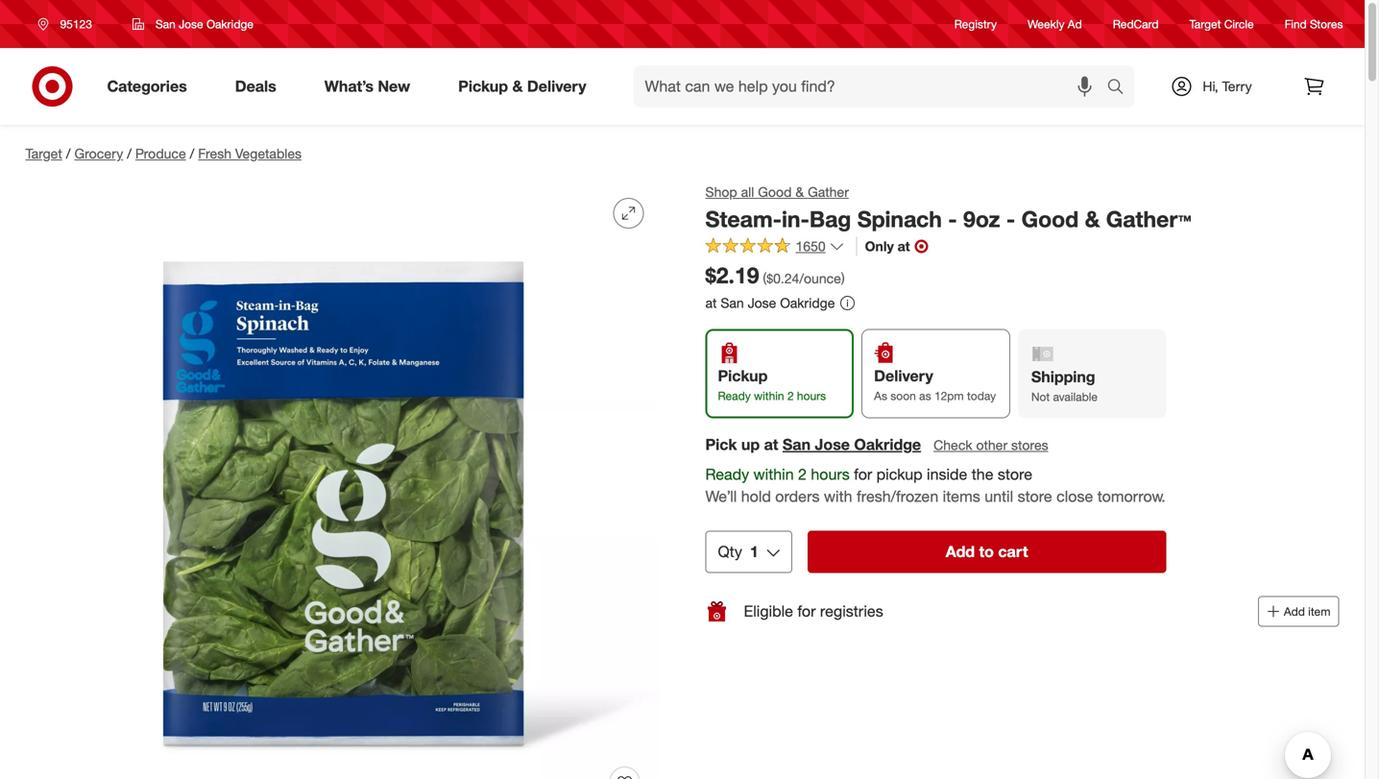 Task type: describe. For each thing, give the bounding box(es) containing it.
2 - from the left
[[1007, 206, 1016, 232]]

shop all good & gather steam-in-bag spinach - 9oz - good & gather™
[[706, 183, 1192, 232]]

registry
[[954, 17, 997, 31]]

to
[[979, 542, 994, 561]]

items
[[943, 487, 981, 506]]

What can we help you find? suggestions appear below search field
[[634, 65, 1112, 108]]

12pm
[[935, 389, 964, 403]]

other
[[976, 437, 1008, 454]]

$2.19 ( $0.24 /ounce )
[[706, 262, 845, 289]]

pickup
[[877, 465, 923, 484]]

what's new link
[[308, 65, 434, 108]]

1650
[[796, 238, 826, 255]]

95123
[[60, 17, 92, 31]]

pick up at san jose oakridge
[[706, 435, 921, 454]]

qty
[[718, 542, 742, 561]]

cart
[[998, 542, 1028, 561]]

0 vertical spatial store
[[998, 465, 1033, 484]]

gather™
[[1106, 206, 1192, 232]]

in-
[[782, 206, 810, 232]]

pickup & delivery
[[458, 77, 587, 96]]

not
[[1032, 389, 1050, 404]]

target for target circle
[[1190, 17, 1221, 31]]

all
[[741, 183, 754, 200]]

circle
[[1225, 17, 1254, 31]]

stores
[[1012, 437, 1049, 454]]

/ounce
[[800, 270, 841, 287]]

steam-
[[706, 206, 782, 232]]

produce link
[[135, 145, 186, 162]]

with
[[824, 487, 853, 506]]

hold
[[741, 487, 771, 506]]

1
[[750, 542, 759, 561]]

1 horizontal spatial good
[[1022, 206, 1079, 232]]

san jose oakridge button
[[783, 434, 921, 456]]

1 horizontal spatial jose
[[748, 295, 777, 311]]

2 vertical spatial oakridge
[[854, 435, 921, 454]]

gather
[[808, 183, 849, 200]]

eligible for registries
[[744, 602, 884, 620]]

inside
[[927, 465, 968, 484]]

produce
[[135, 145, 186, 162]]

bag
[[810, 206, 851, 232]]

1 - from the left
[[948, 206, 957, 232]]

target / grocery / produce / fresh vegetables
[[25, 145, 302, 162]]

the
[[972, 465, 994, 484]]

search button
[[1099, 65, 1145, 111]]

weekly ad link
[[1028, 16, 1082, 32]]

)
[[841, 270, 845, 287]]

available
[[1053, 389, 1098, 404]]

search
[[1099, 79, 1145, 98]]

add to cart
[[946, 542, 1028, 561]]

pickup ready within 2 hours
[[718, 366, 826, 403]]

hours inside pickup ready within 2 hours
[[797, 389, 826, 403]]

2 inside pickup ready within 2 hours
[[788, 389, 794, 403]]

deals link
[[219, 65, 300, 108]]

as
[[874, 389, 888, 403]]

what's
[[324, 77, 374, 96]]

orders
[[776, 487, 820, 506]]

0 horizontal spatial &
[[513, 77, 523, 96]]

as
[[920, 389, 931, 403]]

pickup for &
[[458, 77, 508, 96]]

add item
[[1284, 604, 1331, 618]]

(
[[763, 270, 767, 287]]

1 / from the left
[[66, 145, 71, 162]]

within inside pickup ready within 2 hours
[[754, 389, 784, 403]]

ready inside ready within 2 hours for pickup inside the store we'll hold orders with fresh/frozen items until store close tomorrow.
[[706, 465, 749, 484]]

2 horizontal spatial at
[[898, 238, 910, 255]]

delivery inside pickup & delivery link
[[527, 77, 587, 96]]

qty 1
[[718, 542, 759, 561]]

stores
[[1310, 17, 1343, 31]]

close
[[1057, 487, 1093, 506]]

1 horizontal spatial &
[[796, 183, 804, 200]]

soon
[[891, 389, 916, 403]]

redcard
[[1113, 17, 1159, 31]]

1650 link
[[706, 237, 845, 259]]

san jose oakridge
[[155, 17, 254, 31]]

hours inside ready within 2 hours for pickup inside the store we'll hold orders with fresh/frozen items until store close tomorrow.
[[811, 465, 850, 484]]

target circle
[[1190, 17, 1254, 31]]

1 horizontal spatial san
[[721, 295, 744, 311]]

find stores
[[1285, 17, 1343, 31]]

delivery as soon as 12pm today
[[874, 366, 996, 403]]

9oz
[[964, 206, 1000, 232]]

categories link
[[91, 65, 211, 108]]



Task type: vqa. For each thing, say whether or not it's contained in the screenshot.
the bottom ready
yes



Task type: locate. For each thing, give the bounding box(es) containing it.
pickup right new
[[458, 77, 508, 96]]

hours
[[797, 389, 826, 403], [811, 465, 850, 484]]

what's new
[[324, 77, 410, 96]]

1 vertical spatial store
[[1018, 487, 1053, 506]]

hours up pick up at san jose oakridge
[[797, 389, 826, 403]]

today
[[967, 389, 996, 403]]

1 vertical spatial add
[[1284, 604, 1305, 618]]

good right all
[[758, 183, 792, 200]]

add
[[946, 542, 975, 561], [1284, 604, 1305, 618]]

2 / from the left
[[127, 145, 132, 162]]

add inside button
[[1284, 604, 1305, 618]]

shipping not available
[[1032, 367, 1098, 404]]

1 horizontal spatial -
[[1007, 206, 1016, 232]]

san jose oakridge button
[[120, 7, 266, 41]]

- left 9oz on the top right
[[948, 206, 957, 232]]

oakridge
[[206, 17, 254, 31], [780, 295, 835, 311], [854, 435, 921, 454]]

steam-in-bag spinach - 9oz - good &#38; gather&#8482;, 1 of 5 image
[[25, 183, 659, 779]]

hi, terry
[[1203, 78, 1252, 95]]

1 horizontal spatial for
[[854, 465, 872, 484]]

1 vertical spatial target
[[25, 145, 62, 162]]

0 vertical spatial delivery
[[527, 77, 587, 96]]

/ right grocery
[[127, 145, 132, 162]]

pick
[[706, 435, 737, 454]]

delivery
[[527, 77, 587, 96], [874, 366, 934, 385]]

store
[[998, 465, 1033, 484], [1018, 487, 1053, 506]]

pickup & delivery link
[[442, 65, 611, 108]]

1 horizontal spatial pickup
[[718, 366, 768, 385]]

2 vertical spatial jose
[[815, 435, 850, 454]]

san right up
[[783, 435, 811, 454]]

store up 'until'
[[998, 465, 1033, 484]]

eligible
[[744, 602, 793, 620]]

2 up orders
[[798, 465, 807, 484]]

delivery inside delivery as soon as 12pm today
[[874, 366, 934, 385]]

within up up
[[754, 389, 784, 403]]

pickup for ready
[[718, 366, 768, 385]]

1 horizontal spatial /
[[127, 145, 132, 162]]

target left circle
[[1190, 17, 1221, 31]]

grocery link
[[74, 145, 123, 162]]

spinach
[[858, 206, 942, 232]]

for inside ready within 2 hours for pickup inside the store we'll hold orders with fresh/frozen items until store close tomorrow.
[[854, 465, 872, 484]]

oakridge inside dropdown button
[[206, 17, 254, 31]]

1 vertical spatial within
[[754, 465, 794, 484]]

1 vertical spatial oakridge
[[780, 295, 835, 311]]

- right 9oz on the top right
[[1007, 206, 1016, 232]]

1 vertical spatial good
[[1022, 206, 1079, 232]]

ready within 2 hours for pickup inside the store we'll hold orders with fresh/frozen items until store close tomorrow.
[[706, 465, 1166, 506]]

at
[[898, 238, 910, 255], [706, 295, 717, 311], [764, 435, 779, 454]]

grocery
[[74, 145, 123, 162]]

san inside san jose oakridge dropdown button
[[155, 17, 176, 31]]

target for target / grocery / produce / fresh vegetables
[[25, 145, 62, 162]]

1 vertical spatial pickup
[[718, 366, 768, 385]]

store right 'until'
[[1018, 487, 1053, 506]]

0 vertical spatial 2
[[788, 389, 794, 403]]

2 vertical spatial at
[[764, 435, 779, 454]]

0 horizontal spatial 2
[[788, 389, 794, 403]]

oakridge down /ounce in the right of the page
[[780, 295, 835, 311]]

registry link
[[954, 16, 997, 32]]

pickup inside pickup ready within 2 hours
[[718, 366, 768, 385]]

1 vertical spatial &
[[796, 183, 804, 200]]

add to cart button
[[808, 531, 1167, 573]]

1 vertical spatial san
[[721, 295, 744, 311]]

2 up pick up at san jose oakridge
[[788, 389, 794, 403]]

$0.24
[[767, 270, 800, 287]]

target
[[1190, 17, 1221, 31], [25, 145, 62, 162]]

hours up with
[[811, 465, 850, 484]]

jose up categories link
[[179, 17, 203, 31]]

hi,
[[1203, 78, 1219, 95]]

good right 9oz on the top right
[[1022, 206, 1079, 232]]

add for add item
[[1284, 604, 1305, 618]]

0 horizontal spatial pickup
[[458, 77, 508, 96]]

only
[[865, 238, 894, 255]]

1 vertical spatial delivery
[[874, 366, 934, 385]]

pickup up up
[[718, 366, 768, 385]]

until
[[985, 487, 1014, 506]]

ready up we'll
[[706, 465, 749, 484]]

shipping
[[1032, 367, 1096, 386]]

ready inside pickup ready within 2 hours
[[718, 389, 751, 403]]

fresh vegetables link
[[198, 145, 302, 162]]

add left item
[[1284, 604, 1305, 618]]

target link
[[25, 145, 62, 162]]

0 vertical spatial good
[[758, 183, 792, 200]]

within up hold
[[754, 465, 794, 484]]

2 horizontal spatial /
[[190, 145, 194, 162]]

at right up
[[764, 435, 779, 454]]

1 horizontal spatial target
[[1190, 17, 1221, 31]]

1 vertical spatial for
[[798, 602, 816, 620]]

check other stores
[[934, 437, 1049, 454]]

for down san jose oakridge button at the right bottom
[[854, 465, 872, 484]]

check
[[934, 437, 973, 454]]

0 vertical spatial &
[[513, 77, 523, 96]]

new
[[378, 77, 410, 96]]

we'll
[[706, 487, 737, 506]]

within
[[754, 389, 784, 403], [754, 465, 794, 484]]

1 vertical spatial jose
[[748, 295, 777, 311]]

2 horizontal spatial oakridge
[[854, 435, 921, 454]]

1 horizontal spatial oakridge
[[780, 295, 835, 311]]

0 horizontal spatial at
[[706, 295, 717, 311]]

for
[[854, 465, 872, 484], [798, 602, 816, 620]]

0 horizontal spatial good
[[758, 183, 792, 200]]

within inside ready within 2 hours for pickup inside the store we'll hold orders with fresh/frozen items until store close tomorrow.
[[754, 465, 794, 484]]

at san jose oakridge
[[706, 295, 835, 311]]

1 vertical spatial 2
[[798, 465, 807, 484]]

deals
[[235, 77, 276, 96]]

vegetables
[[235, 145, 302, 162]]

1 horizontal spatial at
[[764, 435, 779, 454]]

check other stores button
[[933, 435, 1050, 456]]

0 vertical spatial oakridge
[[206, 17, 254, 31]]

1 vertical spatial ready
[[706, 465, 749, 484]]

2 horizontal spatial jose
[[815, 435, 850, 454]]

0 horizontal spatial add
[[946, 542, 975, 561]]

0 vertical spatial hours
[[797, 389, 826, 403]]

oakridge up pickup
[[854, 435, 921, 454]]

/ left fresh
[[190, 145, 194, 162]]

item
[[1309, 604, 1331, 618]]

up
[[742, 435, 760, 454]]

jose
[[179, 17, 203, 31], [748, 295, 777, 311], [815, 435, 850, 454]]

1 vertical spatial hours
[[811, 465, 850, 484]]

1 vertical spatial at
[[706, 295, 717, 311]]

0 vertical spatial for
[[854, 465, 872, 484]]

0 vertical spatial within
[[754, 389, 784, 403]]

/ right target link
[[66, 145, 71, 162]]

jose inside dropdown button
[[179, 17, 203, 31]]

at right only
[[898, 238, 910, 255]]

jose down (
[[748, 295, 777, 311]]

1 horizontal spatial 2
[[798, 465, 807, 484]]

0 horizontal spatial delivery
[[527, 77, 587, 96]]

0 horizontal spatial target
[[25, 145, 62, 162]]

at down $2.19
[[706, 295, 717, 311]]

fresh/frozen
[[857, 487, 939, 506]]

0 vertical spatial target
[[1190, 17, 1221, 31]]

0 vertical spatial at
[[898, 238, 910, 255]]

add for add to cart
[[946, 542, 975, 561]]

0 horizontal spatial san
[[155, 17, 176, 31]]

2 inside ready within 2 hours for pickup inside the store we'll hold orders with fresh/frozen items until store close tomorrow.
[[798, 465, 807, 484]]

$2.19
[[706, 262, 759, 289]]

ad
[[1068, 17, 1082, 31]]

redcard link
[[1113, 16, 1159, 32]]

0 horizontal spatial for
[[798, 602, 816, 620]]

2 horizontal spatial san
[[783, 435, 811, 454]]

3 / from the left
[[190, 145, 194, 162]]

target left grocery
[[25, 145, 62, 162]]

/
[[66, 145, 71, 162], [127, 145, 132, 162], [190, 145, 194, 162]]

for right eligible
[[798, 602, 816, 620]]

1 horizontal spatial add
[[1284, 604, 1305, 618]]

add left to
[[946, 542, 975, 561]]

1 horizontal spatial delivery
[[874, 366, 934, 385]]

san
[[155, 17, 176, 31], [721, 295, 744, 311], [783, 435, 811, 454]]

0 horizontal spatial jose
[[179, 17, 203, 31]]

0 vertical spatial add
[[946, 542, 975, 561]]

target circle link
[[1190, 16, 1254, 32]]

oakridge up deals
[[206, 17, 254, 31]]

95123 button
[[25, 7, 112, 41]]

0 horizontal spatial -
[[948, 206, 957, 232]]

pickup
[[458, 77, 508, 96], [718, 366, 768, 385]]

san up categories link
[[155, 17, 176, 31]]

0 vertical spatial pickup
[[458, 77, 508, 96]]

add inside button
[[946, 542, 975, 561]]

0 vertical spatial jose
[[179, 17, 203, 31]]

pickup inside pickup & delivery link
[[458, 77, 508, 96]]

categories
[[107, 77, 187, 96]]

0 vertical spatial san
[[155, 17, 176, 31]]

shop
[[706, 183, 737, 200]]

ready up pick
[[718, 389, 751, 403]]

tomorrow.
[[1098, 487, 1166, 506]]

2
[[788, 389, 794, 403], [798, 465, 807, 484]]

0 horizontal spatial oakridge
[[206, 17, 254, 31]]

registries
[[820, 602, 884, 620]]

jose up with
[[815, 435, 850, 454]]

2 vertical spatial &
[[1085, 206, 1100, 232]]

0 horizontal spatial /
[[66, 145, 71, 162]]

0 vertical spatial ready
[[718, 389, 751, 403]]

2 horizontal spatial &
[[1085, 206, 1100, 232]]

2 vertical spatial san
[[783, 435, 811, 454]]

weekly ad
[[1028, 17, 1082, 31]]

san down $2.19
[[721, 295, 744, 311]]

find stores link
[[1285, 16, 1343, 32]]

find
[[1285, 17, 1307, 31]]



